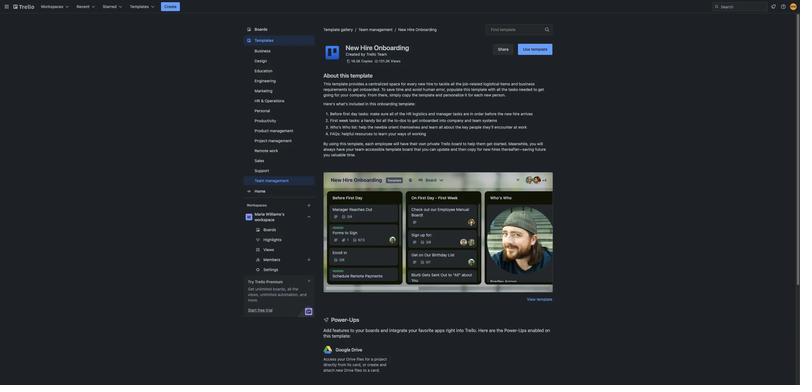 Task type: vqa. For each thing, say whether or not it's contained in the screenshot.
simple
no



Task type: locate. For each thing, give the bounding box(es) containing it.
0 horizontal spatial each
[[366, 142, 374, 146]]

1 horizontal spatial views
[[391, 59, 401, 63]]

1 vertical spatial hire
[[513, 112, 520, 116]]

tasks: up handy
[[359, 112, 369, 116]]

your left favorite in the bottom of the page
[[409, 329, 418, 334]]

get up themselves
[[412, 118, 418, 123]]

new down primary element
[[399, 27, 407, 32]]

1 vertical spatial boards
[[264, 228, 276, 233]]

management down product management link
[[269, 139, 292, 143]]

team right the gallery
[[359, 27, 369, 32]]

1 horizontal spatial team management
[[359, 27, 393, 32]]

williams's
[[266, 212, 285, 217]]

0 horizontal spatial trello
[[255, 280, 266, 285]]

maria williams's workspace
[[255, 212, 285, 223]]

1 vertical spatial hr
[[406, 112, 412, 116]]

template inside find template field
[[500, 27, 516, 32]]

product management
[[255, 129, 293, 133]]

share button
[[493, 44, 514, 55]]

views,
[[248, 293, 259, 298]]

in right the included
[[366, 102, 369, 106]]

and right boards in the left bottom of the page
[[381, 329, 389, 334]]

in inside before first day tasks: make sure all of the hr logistics and manager tasks are in order before the new hire arrives first week tasks: a handy list all the to-dos to get onboarded into company and team systems who's who list: help the newbie orient themselves and learn all about the key people they'll encounter at work faqs: helpful resources to learn your ways of working
[[471, 112, 474, 116]]

0 horizontal spatial hire
[[361, 44, 373, 52]]

included
[[349, 102, 365, 106]]

week
[[339, 118, 349, 123]]

1 vertical spatial new
[[346, 44, 359, 52]]

0 horizontal spatial in
[[366, 102, 369, 106]]

board up then
[[452, 142, 462, 146]]

help
[[359, 125, 367, 130], [468, 142, 476, 146]]

you down always in the top left of the page
[[324, 153, 330, 158]]

create
[[165, 4, 177, 9]]

and
[[512, 82, 518, 86], [405, 87, 412, 92], [436, 93, 443, 98], [429, 112, 435, 116], [465, 118, 472, 123], [422, 125, 428, 130], [451, 147, 458, 152], [300, 293, 307, 298], [381, 329, 389, 334], [380, 363, 387, 368]]

each up the accessible
[[366, 142, 374, 146]]

are inside before first day tasks: make sure all of the hr logistics and manager tasks are in order before the new hire arrives first week tasks: a handy list all the to-dos to get onboarded into company and team systems who's who list: help the newbie orient themselves and learn all about the key people they'll encounter at work faqs: helpful resources to learn your ways of working
[[464, 112, 469, 116]]

you up 'future'
[[530, 142, 537, 146]]

1 horizontal spatial help
[[468, 142, 476, 146]]

m
[[247, 215, 251, 220]]

hire down primary element
[[408, 27, 415, 32]]

going
[[324, 93, 334, 98]]

tasks inside this template provides a centralized space for every new hire to tackle all the job-related logistical items and business requirements to get onboarded. to save time and avoid human error, populate this template with all the tasks needed to get going for your company. from there, simply copy the template and personalize it for each new person.
[[509, 87, 518, 92]]

management for product management link
[[270, 129, 293, 133]]

0 horizontal spatial into
[[440, 118, 447, 123]]

template up provides
[[351, 73, 373, 79]]

this right "using"
[[340, 142, 347, 146]]

management inside product management link
[[270, 129, 293, 133]]

template
[[500, 27, 516, 32], [532, 47, 548, 52], [351, 73, 373, 79], [332, 82, 348, 86], [472, 87, 487, 92], [419, 93, 435, 98], [386, 147, 402, 152], [537, 298, 553, 302]]

will
[[394, 142, 399, 146], [538, 142, 543, 146]]

team-
[[355, 147, 366, 152]]

0 vertical spatial copy
[[402, 93, 411, 98]]

ups up features
[[349, 317, 360, 324]]

to right the dos
[[408, 118, 411, 123]]

management down support link on the left top of the page
[[266, 179, 289, 183]]

2 vertical spatial you
[[324, 153, 330, 158]]

remote work
[[255, 149, 278, 153]]

create button
[[161, 2, 180, 11]]

template gallery link
[[324, 27, 353, 32]]

1 vertical spatial team management link
[[244, 177, 315, 186]]

for up the or
[[365, 358, 370, 362]]

view template link
[[527, 297, 553, 303]]

your inside by using this template, each employee will have their own private trello board to help them get started. meanwhile, you will always have your team-accessible template board that you can update and then copy for new hires thereafter—saving future you valuable time.
[[346, 147, 354, 152]]

hire inside this template provides a centralized space for every new hire to tackle all the job-related logistical items and business requirements to get onboarded. to save time and avoid human error, populate this template with all the tasks needed to get going for your company. from there, simply copy the template and personalize it for each new person.
[[427, 82, 434, 86]]

this
[[340, 73, 349, 79], [464, 87, 471, 92], [370, 102, 376, 106], [340, 142, 347, 146], [324, 334, 331, 339]]

get inside before first day tasks: make sure all of the hr logistics and manager tasks are in order before the new hire arrives first week tasks: a handy list all the to-dos to get onboarded into company and team systems who's who list: help the newbie orient themselves and learn all about the key people they'll encounter at work faqs: helpful resources to learn your ways of working
[[412, 118, 418, 123]]

Find template field
[[486, 24, 553, 35]]

1 horizontal spatial power-
[[505, 329, 519, 334]]

right
[[446, 329, 455, 334]]

to inside by using this template, each employee will have their own private trello board to help them get started. meanwhile, you will always have your team-accessible template board that you can update and then copy for new hires thereafter—saving future you valuable time.
[[463, 142, 467, 146]]

this inside add features to your boards and integrate your favorite apps right into trello. here are the power-ups enabled on this template:
[[324, 334, 331, 339]]

2 will from the left
[[538, 142, 543, 146]]

1 horizontal spatial work
[[519, 125, 527, 130]]

new down them
[[484, 147, 491, 152]]

hr left &
[[255, 99, 260, 103]]

provides
[[349, 82, 365, 86]]

work right at
[[519, 125, 527, 130]]

google drive
[[336, 348, 363, 353]]

views
[[391, 59, 401, 63], [264, 248, 274, 253]]

boards link
[[244, 24, 315, 34], [244, 226, 315, 235]]

the up automation,
[[293, 287, 299, 292]]

open information menu image
[[781, 4, 787, 9]]

1 vertical spatial tasks:
[[350, 118, 360, 123]]

sales link
[[244, 157, 315, 166]]

hire for new hire onboarding
[[408, 27, 415, 32]]

create a workspace image
[[306, 203, 313, 209]]

management inside "team management" link
[[266, 179, 289, 183]]

try trello premium get unlimited boards, all the views, unlimited automation, and more.
[[248, 280, 307, 303]]

0 horizontal spatial have
[[337, 147, 345, 152]]

trial
[[266, 308, 273, 313]]

accessible
[[366, 147, 385, 152]]

0 vertical spatial tasks
[[509, 87, 518, 92]]

each
[[475, 93, 483, 98], [366, 142, 374, 146]]

1 horizontal spatial you
[[422, 147, 429, 152]]

template down employee
[[386, 147, 402, 152]]

logistics
[[413, 112, 428, 116]]

1 horizontal spatial tasks
[[509, 87, 518, 92]]

help inside by using this template, each employee will have their own private trello board to help them get started. meanwhile, you will always have your team-accessible template board that you can update and then copy for new hires thereafter—saving future you valuable time.
[[468, 142, 476, 146]]

trello.
[[465, 329, 478, 334]]

project
[[375, 358, 387, 362]]

0 horizontal spatial templates
[[130, 4, 149, 9]]

to down newbie
[[374, 132, 378, 136]]

with
[[488, 87, 496, 92]]

0 horizontal spatial work
[[270, 149, 278, 153]]

trello inside 'new hire onboarding created by trello team'
[[367, 52, 377, 57]]

each down related
[[475, 93, 483, 98]]

management down productivity link
[[270, 129, 293, 133]]

home
[[255, 189, 266, 194]]

0 horizontal spatial will
[[394, 142, 399, 146]]

starred
[[103, 4, 117, 9]]

1 vertical spatial into
[[457, 329, 464, 334]]

tasks: up list:
[[350, 118, 360, 123]]

to right features
[[351, 329, 355, 334]]

to down provides
[[348, 87, 352, 92]]

support
[[255, 169, 269, 173]]

working
[[412, 132, 426, 136]]

0 vertical spatial help
[[359, 125, 367, 130]]

0 horizontal spatial onboarding
[[374, 44, 409, 52]]

for inside access your drive files for a project directly from its card, or create and attach new drive files to a card.
[[365, 358, 370, 362]]

0 vertical spatial onboarding
[[416, 27, 437, 32]]

to down the or
[[363, 369, 367, 373]]

there,
[[378, 93, 389, 98]]

meanwhile,
[[509, 142, 529, 146]]

team up 131.3k
[[378, 52, 387, 57]]

the right here
[[497, 329, 504, 334]]

0 horizontal spatial template:
[[332, 334, 351, 339]]

0 horizontal spatial tasks
[[453, 112, 463, 116]]

0 vertical spatial power-
[[331, 317, 349, 324]]

0 vertical spatial each
[[475, 93, 483, 98]]

have
[[401, 142, 409, 146], [337, 147, 345, 152]]

1 horizontal spatial template:
[[399, 102, 416, 106]]

into down manager
[[440, 118, 447, 123]]

2 vertical spatial team
[[255, 179, 264, 183]]

drive right "google"
[[352, 348, 363, 353]]

0 vertical spatial into
[[440, 118, 447, 123]]

at
[[514, 125, 518, 130]]

trello team image
[[324, 44, 341, 62]]

hr inside before first day tasks: make sure all of the hr logistics and manager tasks are in order before the new hire arrives first week tasks: a handy list all the to-dos to get onboarded into company and team systems who's who list: help the newbie orient themselves and learn all about the key people they'll encounter at work faqs: helpful resources to learn your ways of working
[[406, 112, 412, 116]]

and left then
[[451, 147, 458, 152]]

0 vertical spatial views
[[391, 59, 401, 63]]

templates up business
[[255, 38, 274, 43]]

to up then
[[463, 142, 467, 146]]

ups left enabled
[[519, 329, 527, 334]]

the inside add features to your boards and integrate your favorite apps right into trello. here are the power-ups enabled on this template:
[[497, 329, 504, 334]]

add
[[324, 329, 332, 334]]

will down ways
[[394, 142, 399, 146]]

1 vertical spatial template:
[[332, 334, 351, 339]]

automation,
[[278, 293, 299, 298]]

0 vertical spatial unlimited
[[256, 287, 272, 292]]

2 horizontal spatial trello
[[441, 142, 451, 146]]

all up the populate
[[451, 82, 455, 86]]

learn down onboarded
[[429, 125, 438, 130]]

of down themselves
[[408, 132, 411, 136]]

0 vertical spatial templates
[[130, 4, 149, 9]]

productivity
[[255, 119, 276, 123]]

1 vertical spatial of
[[408, 132, 411, 136]]

team management link down support link on the left top of the page
[[244, 177, 315, 186]]

1 horizontal spatial hire
[[408, 27, 415, 32]]

drive down its
[[345, 369, 354, 373]]

1 will from the left
[[394, 142, 399, 146]]

0 vertical spatial boards
[[255, 27, 268, 32]]

a up onboarded.
[[366, 82, 368, 86]]

0 vertical spatial tasks:
[[359, 112, 369, 116]]

team management link up 'new hire onboarding created by trello team'
[[359, 27, 393, 32]]

1 horizontal spatial ups
[[519, 329, 527, 334]]

create
[[368, 363, 379, 368]]

1 vertical spatial board
[[403, 147, 413, 152]]

onboarding
[[416, 27, 437, 32], [374, 44, 409, 52]]

your up time.
[[346, 147, 354, 152]]

are for in
[[464, 112, 469, 116]]

0 vertical spatial have
[[401, 142, 409, 146]]

into right right
[[457, 329, 464, 334]]

1 vertical spatial learn
[[379, 132, 388, 136]]

1 horizontal spatial team
[[359, 27, 369, 32]]

hire inside 'new hire onboarding created by trello team'
[[361, 44, 373, 52]]

its
[[348, 363, 352, 368]]

operations
[[265, 99, 285, 103]]

1 horizontal spatial copy
[[468, 147, 477, 152]]

for right it
[[469, 93, 474, 98]]

trello inside by using this template, each employee will have their own private trello board to help them get started. meanwhile, you will always have your team-accessible template board that you can update and then copy for new hires thereafter—saving future you valuable time.
[[441, 142, 451, 146]]

this inside by using this template, each employee will have their own private trello board to help them get started. meanwhile, you will always have your team-accessible template board that you can update and then copy for new hires thereafter—saving future you valuable time.
[[340, 142, 347, 146]]

all inside try trello premium get unlimited boards, all the views, unlimited automation, and more.
[[288, 287, 292, 292]]

template right "use"
[[532, 47, 548, 52]]

are for the
[[490, 329, 496, 334]]

into inside add features to your boards and integrate your favorite apps right into trello. here are the power-ups enabled on this template:
[[457, 329, 464, 334]]

remote
[[255, 149, 269, 153]]

hire left the arrives
[[513, 112, 520, 116]]

are right here
[[490, 329, 496, 334]]

Search field
[[720, 3, 768, 11]]

workspaces
[[41, 4, 63, 9], [247, 204, 267, 208]]

template right view
[[537, 298, 553, 302]]

help up resources
[[359, 125, 367, 130]]

1 horizontal spatial are
[[490, 329, 496, 334]]

1 vertical spatial hire
[[361, 44, 373, 52]]

templates link
[[244, 36, 315, 46]]

onboarding inside 'new hire onboarding created by trello team'
[[374, 44, 409, 52]]

copy inside this template provides a centralized space for every new hire to tackle all the job-related logistical items and business requirements to get onboarded. to save time and avoid human error, populate this template with all the tasks needed to get going for your company. from there, simply copy the template and personalize it for each new person.
[[402, 93, 411, 98]]

to up error, on the top right
[[435, 82, 438, 86]]

this inside this template provides a centralized space for every new hire to tackle all the job-related logistical items and business requirements to get onboarded. to save time and avoid human error, populate this template with all the tasks needed to get going for your company. from there, simply copy the template and personalize it for each new person.
[[464, 87, 471, 92]]

0 vertical spatial are
[[464, 112, 469, 116]]

0 vertical spatial team management link
[[359, 27, 393, 32]]

your up from at the bottom left of the page
[[338, 358, 346, 362]]

in left order
[[471, 112, 474, 116]]

0 horizontal spatial power-
[[331, 317, 349, 324]]

0 vertical spatial learn
[[429, 125, 438, 130]]

copy inside by using this template, each employee will have their own private trello board to help them get started. meanwhile, you will always have your team-accessible template board that you can update and then copy for new hires thereafter—saving future you valuable time.
[[468, 147, 477, 152]]

0 horizontal spatial of
[[395, 112, 399, 116]]

work down project management
[[270, 149, 278, 153]]

0 vertical spatial hire
[[408, 27, 415, 32]]

1 vertical spatial power-
[[505, 329, 519, 334]]

a up create
[[371, 358, 374, 362]]

0 vertical spatial boards link
[[244, 24, 315, 34]]

new inside 'new hire onboarding created by trello team'
[[346, 44, 359, 52]]

boards link up the templates link
[[244, 24, 315, 34]]

tasks
[[509, 87, 518, 92], [453, 112, 463, 116]]

tasks down items
[[509, 87, 518, 92]]

each inside this template provides a centralized space for every new hire to tackle all the job-related logistical items and business requirements to get onboarded. to save time and avoid human error, populate this template with all the tasks needed to get going for your company. from there, simply copy the template and personalize it for each new person.
[[475, 93, 483, 98]]

1 vertical spatial team
[[378, 52, 387, 57]]

boards for views
[[264, 228, 276, 233]]

new inside access your drive files for a project directly from its card, or create and attach new drive files to a card.
[[336, 369, 343, 373]]

marketing link
[[244, 87, 315, 96]]

template inside "view template" link
[[537, 298, 553, 302]]

1 vertical spatial tasks
[[453, 112, 463, 116]]

are up company
[[464, 112, 469, 116]]

2 boards link from the top
[[244, 226, 315, 235]]

hr up the dos
[[406, 112, 412, 116]]

centralized
[[369, 82, 389, 86]]

power-
[[331, 317, 349, 324], [505, 329, 519, 334]]

0 vertical spatial ups
[[349, 317, 360, 324]]

trello right the by at the top of page
[[367, 52, 377, 57]]

1 vertical spatial each
[[366, 142, 374, 146]]

files
[[357, 358, 364, 362], [355, 369, 362, 373]]

get
[[248, 287, 255, 292]]

1 horizontal spatial team management link
[[359, 27, 393, 32]]

0 vertical spatial workspaces
[[41, 4, 63, 9]]

2 vertical spatial trello
[[255, 280, 266, 285]]

power- left enabled
[[505, 329, 519, 334]]

1 horizontal spatial hr
[[406, 112, 412, 116]]

1 boards link from the top
[[244, 24, 315, 34]]

hire up 'human'
[[427, 82, 434, 86]]

1 horizontal spatial hire
[[513, 112, 520, 116]]

1 horizontal spatial each
[[475, 93, 483, 98]]

of up the to-
[[395, 112, 399, 116]]

copies
[[362, 59, 373, 63]]

0 vertical spatial work
[[519, 125, 527, 130]]

and inside by using this template, each employee will have their own private trello board to help them get started. meanwhile, you will always have your team-accessible template board that you can update and then copy for new hires thereafter—saving future you valuable time.
[[451, 147, 458, 152]]

search image
[[715, 4, 720, 9]]

a inside this template provides a centralized space for every new hire to tackle all the job-related logistical items and business requirements to get onboarded. to save time and avoid human error, populate this template with all the tasks needed to get going for your company. from there, simply copy the template and personalize it for each new person.
[[366, 82, 368, 86]]

this down "job-"
[[464, 87, 471, 92]]

about this template
[[324, 73, 373, 79]]

1 horizontal spatial onboarding
[[416, 27, 437, 32]]

trello up 'update'
[[441, 142, 451, 146]]

hire up the by at the top of page
[[361, 44, 373, 52]]

1 horizontal spatial will
[[538, 142, 543, 146]]

boards
[[366, 329, 380, 334]]

18.3k copies
[[351, 59, 373, 63]]

new up created
[[346, 44, 359, 52]]

new up encounter
[[505, 112, 512, 116]]

0 vertical spatial new
[[399, 27, 407, 32]]

team inside 'new hire onboarding created by trello team'
[[378, 52, 387, 57]]

get down provides
[[353, 87, 359, 92]]

0 horizontal spatial board
[[403, 147, 413, 152]]

new for new hire onboarding
[[399, 27, 407, 32]]

this down the add
[[324, 334, 331, 339]]

0 vertical spatial of
[[395, 112, 399, 116]]

have up valuable at the left top of page
[[337, 147, 345, 152]]

management inside project management link
[[269, 139, 292, 143]]

company.
[[350, 93, 367, 98]]

1 horizontal spatial new
[[399, 27, 407, 32]]

1 vertical spatial copy
[[468, 147, 477, 152]]

templates
[[130, 4, 149, 9], [255, 38, 274, 43]]

0 horizontal spatial new
[[346, 44, 359, 52]]

unlimited
[[256, 287, 272, 292], [260, 293, 277, 298]]

all right sure
[[390, 112, 394, 116]]

0 vertical spatial team
[[359, 27, 369, 32]]

boards right the board icon
[[255, 27, 268, 32]]

your inside this template provides a centralized space for every new hire to tackle all the job-related logistical items and business requirements to get onboarded. to save time and avoid human error, populate this template with all the tasks needed to get going for your company. from there, simply copy the template and personalize it for each new person.
[[341, 93, 349, 98]]

boards up highlights on the bottom left of page
[[264, 228, 276, 233]]

helpful
[[342, 132, 354, 136]]

for
[[401, 82, 406, 86], [335, 93, 340, 98], [469, 93, 474, 98], [478, 147, 483, 152], [365, 358, 370, 362]]

1 vertical spatial you
[[422, 147, 429, 152]]

productivity link
[[244, 117, 315, 126]]

ups inside add features to your boards and integrate your favorite apps right into trello. here are the power-ups enabled on this template:
[[519, 329, 527, 334]]

board image
[[246, 26, 253, 33]]

onboarded.
[[360, 87, 381, 92]]

team management down support link on the left top of the page
[[255, 179, 289, 183]]

workspace
[[255, 218, 275, 223]]

1 vertical spatial workspaces
[[247, 204, 267, 208]]

all up automation,
[[288, 287, 292, 292]]

from
[[368, 93, 377, 98]]

1 horizontal spatial into
[[457, 329, 464, 334]]

hr & operations
[[255, 99, 285, 103]]

you down own
[[422, 147, 429, 152]]

get inside by using this template, each employee will have their own private trello board to help them get started. meanwhile, you will always have your team-accessible template board that you can update and then copy for new hires thereafter—saving future you valuable time.
[[487, 142, 493, 146]]

design
[[255, 59, 267, 63]]

integrate
[[390, 329, 408, 334]]

before first day tasks: make sure all of the hr logistics and manager tasks are in order before the new hire arrives first week tasks: a handy list all the to-dos to get onboarded into company and team systems who's who list: help the newbie orient themselves and learn all about the key people they'll encounter at work faqs: helpful resources to learn your ways of working
[[330, 112, 533, 136]]

0 vertical spatial trello
[[367, 52, 377, 57]]

get
[[353, 87, 359, 92], [539, 87, 544, 92], [412, 118, 418, 123], [487, 142, 493, 146]]

business
[[519, 82, 535, 86]]

a inside before first day tasks: make sure all of the hr logistics and manager tasks are in order before the new hire arrives first week tasks: a handy list all the to-dos to get onboarded into company and team systems who's who list: help the newbie orient themselves and learn all about the key people they'll encounter at work faqs: helpful resources to learn your ways of working
[[361, 118, 363, 123]]

are inside add features to your boards and integrate your favorite apps right into trello. here are the power-ups enabled on this template:
[[490, 329, 496, 334]]

0 vertical spatial board
[[452, 142, 462, 146]]

team management up 'new hire onboarding created by trello team'
[[359, 27, 393, 32]]

0 horizontal spatial team management
[[255, 179, 289, 183]]

and inside access your drive files for a project directly from its card, or create and attach new drive files to a card.
[[380, 363, 387, 368]]



Task type: describe. For each thing, give the bounding box(es) containing it.
gallery
[[341, 27, 353, 32]]

and down error, on the top right
[[436, 93, 443, 98]]

boards link for home
[[244, 24, 315, 34]]

human
[[423, 87, 436, 92]]

and up onboarded
[[429, 112, 435, 116]]

0 vertical spatial drive
[[352, 348, 363, 353]]

the down handy
[[368, 125, 374, 130]]

to inside add features to your boards and integrate your favorite apps right into trello. here are the power-ups enabled on this template:
[[351, 329, 355, 334]]

private
[[428, 142, 440, 146]]

the down avoid
[[412, 93, 418, 98]]

onboarding for new hire onboarding created by trello team
[[374, 44, 409, 52]]

work inside before first day tasks: make sure all of the hr logistics and manager tasks are in order before the new hire arrives first week tasks: a handy list all the to-dos to get onboarded into company and team systems who's who list: help the newbie orient themselves and learn all about the key people they'll encounter at work faqs: helpful resources to learn your ways of working
[[519, 125, 527, 130]]

education link
[[244, 67, 315, 76]]

new inside before first day tasks: make sure all of the hr logistics and manager tasks are in order before the new hire arrives first week tasks: a handy list all the to-dos to get onboarded into company and team systems who's who list: help the newbie orient themselves and learn all about the key people they'll encounter at work faqs: helpful resources to learn your ways of working
[[505, 112, 512, 116]]

1 vertical spatial drive
[[347, 358, 356, 362]]

your inside access your drive files for a project directly from its card, or create and attach new drive files to a card.
[[338, 358, 346, 362]]

new hire onboarding link
[[399, 27, 437, 32]]

started.
[[494, 142, 508, 146]]

directly
[[324, 363, 337, 368]]

all up person.
[[497, 87, 501, 92]]

starred button
[[100, 2, 126, 11]]

trello inside try trello premium get unlimited boards, all the views, unlimited automation, and more.
[[255, 280, 266, 285]]

resources
[[355, 132, 373, 136]]

into inside before first day tasks: make sure all of the hr logistics and manager tasks are in order before the new hire arrives first week tasks: a handy list all the to-dos to get onboarded into company and team systems who's who list: help the newbie orient themselves and learn all about the key people they'll encounter at work faqs: helpful resources to learn your ways of working
[[440, 118, 447, 123]]

template: inside add features to your boards and integrate your favorite apps right into trello. here are the power-ups enabled on this template:
[[332, 334, 351, 339]]

product management link
[[244, 127, 315, 136]]

engineering
[[255, 79, 276, 83]]

hire for new hire onboarding created by trello team
[[361, 44, 373, 52]]

here's
[[324, 102, 335, 106]]

about
[[324, 73, 339, 79]]

1 vertical spatial have
[[337, 147, 345, 152]]

0 horizontal spatial you
[[324, 153, 330, 158]]

future
[[536, 147, 546, 152]]

settings link
[[244, 266, 315, 275]]

131.3k views
[[379, 59, 401, 63]]

the left 'key'
[[456, 125, 462, 130]]

template down 'human'
[[419, 93, 435, 98]]

0 vertical spatial in
[[366, 102, 369, 106]]

2 horizontal spatial you
[[530, 142, 537, 146]]

for up time on the top
[[401, 82, 406, 86]]

and down onboarded
[[422, 125, 428, 130]]

template inside use template 'button'
[[532, 47, 548, 52]]

arrives
[[521, 112, 533, 116]]

back to home image
[[13, 2, 34, 11]]

power- inside add features to your boards and integrate your favorite apps right into trello. here are the power-ups enabled on this template:
[[505, 329, 519, 334]]

onboarding
[[377, 102, 398, 106]]

business
[[255, 49, 271, 53]]

2 vertical spatial drive
[[345, 369, 354, 373]]

a left card.
[[368, 369, 370, 373]]

systems
[[483, 118, 498, 123]]

boards for home
[[255, 27, 268, 32]]

131.3k
[[379, 59, 390, 63]]

for inside by using this template, each employee will have their own private trello board to help them get started. meanwhile, you will always have your team-accessible template board that you can update and then copy for new hires thereafter—saving future you valuable time.
[[478, 147, 483, 152]]

sales
[[255, 159, 264, 163]]

free
[[258, 308, 265, 313]]

highlights
[[264, 238, 282, 243]]

recent button
[[73, 2, 98, 11]]

1 horizontal spatial templates
[[255, 38, 274, 43]]

it
[[465, 93, 468, 98]]

1 horizontal spatial learn
[[429, 125, 438, 130]]

power-ups
[[331, 317, 360, 324]]

requirements
[[324, 87, 347, 92]]

before
[[485, 112, 497, 116]]

maria
[[255, 212, 265, 217]]

your left boards in the left bottom of the page
[[356, 329, 365, 334]]

tackle
[[439, 82, 450, 86]]

update
[[437, 147, 450, 152]]

this
[[324, 82, 331, 86]]

them
[[477, 142, 486, 146]]

key
[[463, 125, 469, 130]]

this down "from"
[[370, 102, 376, 106]]

start free trial
[[248, 308, 273, 313]]

this template provides a centralized space for every new hire to tackle all the job-related logistical items and business requirements to get onboarded. to save time and avoid human error, populate this template with all the tasks needed to get going for your company. from there, simply copy the template and personalize it for each new person.
[[324, 82, 544, 98]]

they'll
[[483, 125, 494, 130]]

template up requirements
[[332, 82, 348, 86]]

tasks inside before first day tasks: make sure all of the hr logistics and manager tasks are in order before the new hire arrives first week tasks: a handy list all the to-dos to get onboarded into company and team systems who's who list: help the newbie orient themselves and learn all about the key people they'll encounter at work faqs: helpful resources to learn your ways of working
[[453, 112, 463, 116]]

personal link
[[244, 107, 315, 116]]

and inside try trello premium get unlimited boards, all the views, unlimited automation, and more.
[[300, 293, 307, 298]]

1 horizontal spatial of
[[408, 132, 411, 136]]

template inside by using this template, each employee will have their own private trello board to help them get started. meanwhile, you will always have your team-accessible template board that you can update and then copy for new hires thereafter—saving future you valuable time.
[[386, 147, 402, 152]]

0 notifications image
[[771, 3, 777, 10]]

management for leftmost "team management" link
[[266, 179, 289, 183]]

and inside add features to your boards and integrate your favorite apps right into trello. here are the power-ups enabled on this template:
[[381, 329, 389, 334]]

0 horizontal spatial views
[[264, 248, 274, 253]]

google
[[336, 348, 351, 353]]

related
[[470, 82, 483, 86]]

and down every
[[405, 87, 412, 92]]

on
[[546, 329, 551, 334]]

person.
[[493, 93, 506, 98]]

0 horizontal spatial ups
[[349, 317, 360, 324]]

onboarded
[[419, 118, 439, 123]]

0 horizontal spatial learn
[[379, 132, 388, 136]]

to inside access your drive files for a project directly from its card, or create and attach new drive files to a card.
[[363, 369, 367, 373]]

first
[[330, 118, 338, 123]]

onboarding for new hire onboarding
[[416, 27, 437, 32]]

home image
[[246, 188, 253, 195]]

0 horizontal spatial hr
[[255, 99, 260, 103]]

primary element
[[0, 0, 801, 13]]

first
[[343, 112, 350, 116]]

who's
[[330, 125, 341, 130]]

all left about
[[439, 125, 443, 130]]

for down requirements
[[335, 93, 340, 98]]

0 horizontal spatial team management link
[[244, 177, 315, 186]]

members link
[[244, 256, 315, 265]]

get right needed
[[539, 87, 544, 92]]

template down related
[[472, 87, 487, 92]]

attach
[[324, 369, 335, 373]]

enabled
[[528, 329, 544, 334]]

maria williams (mariawilliams94) image
[[791, 3, 797, 10]]

1 horizontal spatial board
[[452, 142, 462, 146]]

template board image
[[246, 37, 253, 44]]

0 vertical spatial template:
[[399, 102, 416, 106]]

about
[[444, 125, 455, 130]]

then
[[459, 147, 467, 152]]

support link
[[244, 167, 315, 176]]

1 vertical spatial team management
[[255, 179, 289, 183]]

who
[[343, 125, 351, 130]]

hr & operations link
[[244, 97, 315, 106]]

and up 'key'
[[465, 118, 472, 123]]

all right list
[[383, 118, 387, 123]]

faqs:
[[330, 132, 341, 136]]

people
[[470, 125, 482, 130]]

0 vertical spatial team management
[[359, 27, 393, 32]]

share
[[498, 47, 509, 52]]

project
[[255, 139, 268, 143]]

to right needed
[[534, 87, 538, 92]]

hire inside before first day tasks: make sure all of the hr logistics and manager tasks are in order before the new hire arrives first week tasks: a handy list all the to-dos to get onboarded into company and team systems who's who list: help the newbie orient themselves and learn all about the key people they'll encounter at work faqs: helpful resources to learn your ways of working
[[513, 112, 520, 116]]

1 vertical spatial work
[[270, 149, 278, 153]]

help inside before first day tasks: make sure all of the hr logistics and manager tasks are in order before the new hire arrives first week tasks: a handy list all the to-dos to get onboarded into company and team systems who's who list: help the newbie orient themselves and learn all about the key people they'll encounter at work faqs: helpful resources to learn your ways of working
[[359, 125, 367, 130]]

0 horizontal spatial team
[[255, 179, 264, 183]]

new up avoid
[[418, 82, 426, 86]]

and right items
[[512, 82, 518, 86]]

company
[[448, 118, 464, 123]]

add image
[[306, 257, 313, 264]]

each inside by using this template, each employee will have their own private trello board to help them get started. meanwhile, you will always have your team-accessible template board that you can update and then copy for new hires thereafter—saving future you valuable time.
[[366, 142, 374, 146]]

the inside try trello premium get unlimited boards, all the views, unlimited automation, and more.
[[293, 287, 299, 292]]

to
[[382, 87, 386, 92]]

here
[[479, 329, 488, 334]]

day
[[351, 112, 358, 116]]

handy
[[364, 118, 375, 123]]

marketing
[[255, 89, 273, 93]]

1 vertical spatial files
[[355, 369, 362, 373]]

the right before
[[498, 112, 504, 116]]

boards link for views
[[244, 226, 315, 235]]

favorite
[[419, 329, 434, 334]]

that
[[414, 147, 421, 152]]

new inside by using this template, each employee will have their own private trello board to help them get started. meanwhile, you will always have your team-accessible template board that you can update and then copy for new hires thereafter—saving future you valuable time.
[[484, 147, 491, 152]]

0 vertical spatial files
[[357, 358, 364, 362]]

your inside before first day tasks: make sure all of the hr logistics and manager tasks are in order before the new hire arrives first week tasks: a handy list all the to-dos to get onboarded into company and team systems who's who list: help the newbie orient themselves and learn all about the key people they'll encounter at work faqs: helpful resources to learn your ways of working
[[389, 132, 397, 136]]

this right about
[[340, 73, 349, 79]]

themselves
[[400, 125, 421, 130]]

the up the dos
[[400, 112, 405, 116]]

make
[[370, 112, 380, 116]]

by
[[324, 142, 328, 146]]

the up the populate
[[456, 82, 462, 86]]

home link
[[244, 187, 315, 197]]

1 vertical spatial unlimited
[[260, 293, 277, 298]]

highlights link
[[244, 236, 315, 245]]

management for project management link
[[269, 139, 292, 143]]

management up 'new hire onboarding created by trello team'
[[370, 27, 393, 32]]

templates inside dropdown button
[[130, 4, 149, 9]]

always
[[324, 147, 336, 152]]

the down items
[[502, 87, 508, 92]]

1 horizontal spatial workspaces
[[247, 204, 267, 208]]

workspaces button
[[38, 2, 72, 11]]

populate
[[447, 87, 463, 92]]

before
[[330, 112, 342, 116]]

needed
[[519, 87, 533, 92]]

new for new hire onboarding created by trello team
[[346, 44, 359, 52]]

time.
[[347, 153, 356, 158]]

order
[[475, 112, 484, 116]]

education
[[255, 69, 273, 73]]

card,
[[353, 363, 362, 368]]

here's what's included in this onboarding template:
[[324, 102, 416, 106]]

workspaces inside workspaces dropdown button
[[41, 4, 63, 9]]

the left the to-
[[388, 118, 394, 123]]

hires
[[492, 147, 501, 152]]

their
[[410, 142, 418, 146]]

new down the with
[[484, 93, 492, 98]]

list:
[[352, 125, 358, 130]]



